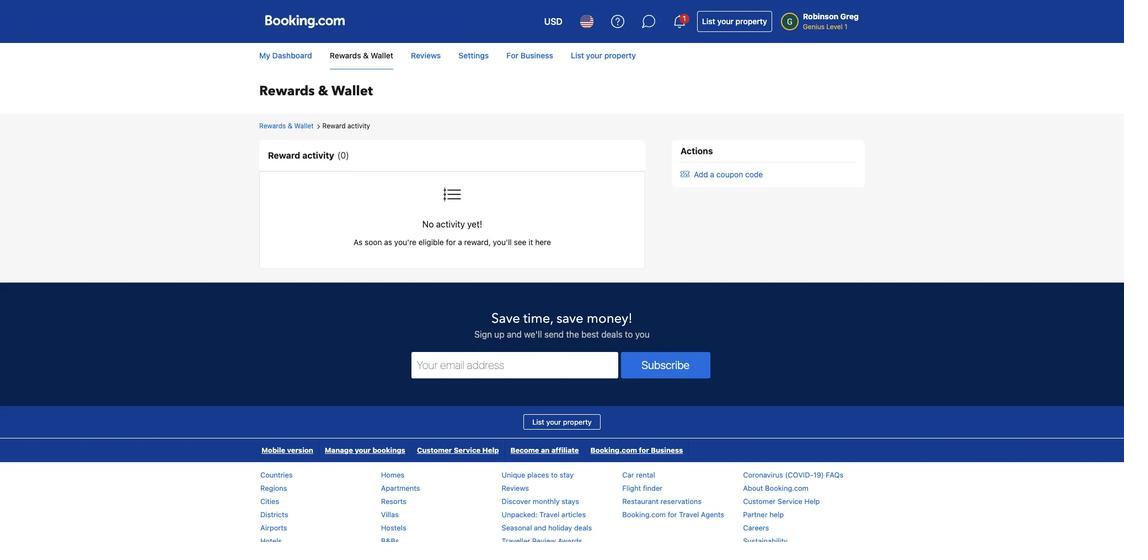 Task type: locate. For each thing, give the bounding box(es) containing it.
1 horizontal spatial reviews
[[502, 485, 529, 493]]

0 horizontal spatial customer
[[417, 446, 452, 455]]

airports link
[[260, 524, 287, 533]]

activity up (0)
[[348, 122, 370, 130]]

reward activity (0)
[[268, 151, 349, 161]]

careers link
[[743, 524, 769, 533]]

for
[[446, 238, 456, 247], [639, 446, 649, 455], [668, 511, 677, 520]]

business
[[521, 51, 553, 60], [651, 446, 683, 455]]

unpacked:
[[502, 511, 538, 520]]

1 vertical spatial rewards & wallet link
[[259, 122, 314, 130]]

a inside add a coupon code link
[[711, 170, 715, 179]]

countries
[[260, 471, 293, 480]]

reward for reward activity (0)
[[268, 151, 300, 161]]

1 vertical spatial deals
[[574, 524, 592, 533]]

partner help link
[[743, 511, 784, 520]]

2 vertical spatial activity
[[436, 220, 465, 230]]

reviews left settings
[[411, 51, 441, 60]]

reviews link left settings
[[402, 46, 450, 66]]

list your property link
[[697, 11, 772, 32], [562, 46, 645, 66], [524, 415, 601, 430]]

1 vertical spatial and
[[534, 524, 547, 533]]

here
[[535, 238, 551, 247]]

1 vertical spatial reward
[[268, 151, 300, 161]]

booking.com online hotel reservations image
[[265, 15, 345, 28]]

places
[[528, 471, 549, 480]]

for down no activity yet!
[[446, 238, 456, 247]]

1 horizontal spatial customer
[[743, 498, 776, 507]]

travel down reservations
[[679, 511, 699, 520]]

2 horizontal spatial &
[[363, 51, 369, 60]]

mobile version
[[262, 446, 313, 455]]

0 horizontal spatial rewards & wallet link
[[259, 122, 314, 130]]

navigation containing mobile version
[[256, 439, 689, 463]]

1
[[683, 14, 686, 23], [845, 23, 848, 31]]

activity for no activity yet!
[[436, 220, 465, 230]]

travel up seasonal and holiday deals link
[[540, 511, 560, 520]]

homes link
[[381, 471, 405, 480]]

about booking.com link
[[743, 485, 809, 493]]

service
[[454, 446, 481, 455], [778, 498, 803, 507]]

0 vertical spatial list
[[702, 17, 716, 26]]

1 horizontal spatial property
[[605, 51, 636, 60]]

list right for business
[[571, 51, 584, 60]]

manage your bookings
[[325, 446, 406, 455]]

travel inside unique places to stay reviews discover monthly stays unpacked: travel articles seasonal and holiday deals
[[540, 511, 560, 520]]

0 vertical spatial activity
[[348, 122, 370, 130]]

0 vertical spatial property
[[736, 17, 768, 26]]

about
[[743, 485, 763, 493]]

add
[[694, 170, 708, 179]]

0 horizontal spatial activity
[[302, 151, 334, 161]]

rewards up reward activity (0)
[[259, 122, 286, 130]]

activity
[[348, 122, 370, 130], [302, 151, 334, 161], [436, 220, 465, 230]]

customer up the partner
[[743, 498, 776, 507]]

navigation inside save time, save money! footer
[[256, 439, 689, 463]]

booking.com down coronavirus (covid-19) faqs link
[[765, 485, 809, 493]]

an
[[541, 446, 550, 455]]

my dashboard link
[[259, 46, 321, 66]]

customer service help link for become an affiliate
[[412, 439, 505, 463]]

booking.com up car on the right bottom
[[591, 446, 637, 455]]

0 vertical spatial to
[[625, 330, 633, 340]]

0 horizontal spatial for
[[446, 238, 456, 247]]

restaurant reservations link
[[623, 498, 702, 507]]

reward activity
[[323, 122, 370, 130]]

(0)
[[338, 151, 349, 161]]

to left stay
[[551, 471, 558, 480]]

1 vertical spatial list
[[571, 51, 584, 60]]

0 horizontal spatial 1
[[683, 14, 686, 23]]

a left 'reward,'
[[458, 238, 462, 247]]

0 horizontal spatial list
[[533, 418, 545, 427]]

list right 1 button
[[702, 17, 716, 26]]

your
[[718, 17, 734, 26], [586, 51, 603, 60], [547, 418, 561, 427], [355, 446, 371, 455]]

1 horizontal spatial activity
[[348, 122, 370, 130]]

0 vertical spatial customer
[[417, 446, 452, 455]]

1 horizontal spatial list
[[571, 51, 584, 60]]

a right add
[[711, 170, 715, 179]]

affiliate
[[552, 446, 579, 455]]

1 horizontal spatial reward
[[323, 122, 346, 130]]

1 vertical spatial customer service help link
[[743, 498, 820, 507]]

1 horizontal spatial a
[[711, 170, 715, 179]]

for inside car rental flight finder restaurant reservations booking.com for travel agents
[[668, 511, 677, 520]]

1 horizontal spatial deals
[[602, 330, 623, 340]]

list inside save time, save money! footer
[[533, 418, 545, 427]]

finder
[[643, 485, 663, 493]]

1 horizontal spatial to
[[625, 330, 633, 340]]

holiday
[[549, 524, 572, 533]]

1 horizontal spatial and
[[534, 524, 547, 533]]

seasonal and holiday deals link
[[502, 524, 592, 533]]

rewards down 'booking.com online hotel reservations' image
[[330, 51, 361, 60]]

2 horizontal spatial activity
[[436, 220, 465, 230]]

0 horizontal spatial help
[[483, 446, 499, 455]]

it
[[529, 238, 533, 247]]

property inside save time, save money! footer
[[563, 418, 592, 427]]

for up rental
[[639, 446, 649, 455]]

2 horizontal spatial property
[[736, 17, 768, 26]]

2 vertical spatial property
[[563, 418, 592, 427]]

countries link
[[260, 471, 293, 480]]

list up become an affiliate
[[533, 418, 545, 427]]

districts
[[260, 511, 288, 520]]

0 vertical spatial help
[[483, 446, 499, 455]]

0 horizontal spatial reviews
[[411, 51, 441, 60]]

monthly
[[533, 498, 560, 507]]

agents
[[701, 511, 725, 520]]

we'll
[[524, 330, 542, 340]]

reviews link up discover
[[502, 485, 529, 493]]

add a coupon code
[[694, 170, 763, 179]]

up
[[495, 330, 505, 340]]

0 vertical spatial reviews link
[[402, 46, 450, 66]]

1 vertical spatial business
[[651, 446, 683, 455]]

1 horizontal spatial customer service help link
[[743, 498, 820, 507]]

1 vertical spatial to
[[551, 471, 558, 480]]

property
[[736, 17, 768, 26], [605, 51, 636, 60], [563, 418, 592, 427]]

coronavirus (covid-19) faqs about booking.com customer service help partner help careers
[[743, 471, 844, 533]]

2 vertical spatial booking.com
[[623, 511, 666, 520]]

1 vertical spatial rewards & wallet
[[259, 82, 373, 100]]

manage your bookings link
[[319, 439, 411, 463]]

code
[[746, 170, 763, 179]]

coupon
[[717, 170, 743, 179]]

1 button
[[667, 8, 693, 35]]

reviews up discover
[[502, 485, 529, 493]]

0 horizontal spatial a
[[458, 238, 462, 247]]

1 vertical spatial activity
[[302, 151, 334, 161]]

help down the 19)
[[805, 498, 820, 507]]

1 vertical spatial property
[[605, 51, 636, 60]]

and inside save time, save money! sign up and we'll send the best deals to you
[[507, 330, 522, 340]]

2 vertical spatial &
[[288, 122, 293, 130]]

1 horizontal spatial reviews link
[[502, 485, 529, 493]]

1 vertical spatial customer
[[743, 498, 776, 507]]

0 horizontal spatial customer service help link
[[412, 439, 505, 463]]

soon
[[365, 238, 382, 247]]

reviews link
[[402, 46, 450, 66], [502, 485, 529, 493]]

1 vertical spatial booking.com
[[765, 485, 809, 493]]

regions
[[260, 485, 287, 493]]

1 vertical spatial help
[[805, 498, 820, 507]]

1 inside robinson greg genius level 1
[[845, 23, 848, 31]]

0 horizontal spatial to
[[551, 471, 558, 480]]

0 horizontal spatial travel
[[540, 511, 560, 520]]

1 vertical spatial for
[[639, 446, 649, 455]]

activity up as soon as you're eligible for a reward, you'll see it here
[[436, 220, 465, 230]]

deals down money! on the right of the page
[[602, 330, 623, 340]]

0 vertical spatial customer service help link
[[412, 439, 505, 463]]

2 vertical spatial for
[[668, 511, 677, 520]]

1 vertical spatial service
[[778, 498, 803, 507]]

service inside coronavirus (covid-19) faqs about booking.com customer service help partner help careers
[[778, 498, 803, 507]]

deals down articles on the bottom of the page
[[574, 524, 592, 533]]

0 vertical spatial reward
[[323, 122, 346, 130]]

navigation
[[256, 439, 689, 463]]

settings
[[459, 51, 489, 60]]

homes apartments resorts villas hostels
[[381, 471, 420, 533]]

help left become
[[483, 446, 499, 455]]

2 vertical spatial list your property
[[533, 418, 592, 427]]

0 horizontal spatial deals
[[574, 524, 592, 533]]

for down reservations
[[668, 511, 677, 520]]

booking.com down restaurant
[[623, 511, 666, 520]]

the
[[566, 330, 579, 340]]

1 horizontal spatial 1
[[845, 23, 848, 31]]

usd button
[[538, 8, 569, 35]]

1 vertical spatial reviews
[[502, 485, 529, 493]]

business inside save time, save money! footer
[[651, 446, 683, 455]]

0 horizontal spatial and
[[507, 330, 522, 340]]

2 horizontal spatial for
[[668, 511, 677, 520]]

see
[[514, 238, 527, 247]]

0 horizontal spatial reward
[[268, 151, 300, 161]]

0 vertical spatial and
[[507, 330, 522, 340]]

deals inside unique places to stay reviews discover monthly stays unpacked: travel articles seasonal and holiday deals
[[574, 524, 592, 533]]

your inside "link"
[[355, 446, 371, 455]]

activity left (0)
[[302, 151, 334, 161]]

0 vertical spatial booking.com
[[591, 446, 637, 455]]

1 horizontal spatial help
[[805, 498, 820, 507]]

save
[[492, 310, 520, 328]]

to left you
[[625, 330, 633, 340]]

sign
[[475, 330, 492, 340]]

become an affiliate
[[511, 446, 579, 455]]

reward
[[323, 122, 346, 130], [268, 151, 300, 161]]

1 horizontal spatial travel
[[679, 511, 699, 520]]

restaurant
[[623, 498, 659, 507]]

0 vertical spatial wallet
[[371, 51, 393, 60]]

send
[[545, 330, 564, 340]]

business up rental
[[651, 446, 683, 455]]

activity for reward activity (0)
[[302, 151, 334, 161]]

1 horizontal spatial business
[[651, 446, 683, 455]]

greg
[[841, 12, 859, 21]]

0 vertical spatial rewards & wallet link
[[330, 46, 393, 70]]

you'll
[[493, 238, 512, 247]]

discover monthly stays link
[[502, 498, 579, 507]]

rewards
[[330, 51, 361, 60], [259, 82, 315, 100], [259, 122, 286, 130]]

and down unpacked: travel articles link
[[534, 524, 547, 533]]

travel
[[540, 511, 560, 520], [679, 511, 699, 520]]

2 vertical spatial list
[[533, 418, 545, 427]]

1 travel from the left
[[540, 511, 560, 520]]

reward,
[[464, 238, 491, 247]]

list
[[702, 17, 716, 26], [571, 51, 584, 60], [533, 418, 545, 427]]

1 horizontal spatial service
[[778, 498, 803, 507]]

customer right bookings
[[417, 446, 452, 455]]

0 vertical spatial deals
[[602, 330, 623, 340]]

regions link
[[260, 485, 287, 493]]

1 vertical spatial &
[[318, 82, 329, 100]]

and right up
[[507, 330, 522, 340]]

reward for reward activity
[[323, 122, 346, 130]]

0 horizontal spatial business
[[521, 51, 553, 60]]

business right for in the top left of the page
[[521, 51, 553, 60]]

2 travel from the left
[[679, 511, 699, 520]]

rewards down my dashboard link
[[259, 82, 315, 100]]

reviews
[[411, 51, 441, 60], [502, 485, 529, 493]]

0 horizontal spatial service
[[454, 446, 481, 455]]

flight
[[623, 485, 641, 493]]

help inside navigation
[[483, 446, 499, 455]]

1 vertical spatial list your property link
[[562, 46, 645, 66]]

1 horizontal spatial for
[[639, 446, 649, 455]]



Task type: describe. For each thing, give the bounding box(es) containing it.
reviews inside unique places to stay reviews discover monthly stays unpacked: travel articles seasonal and holiday deals
[[502, 485, 529, 493]]

car rental flight finder restaurant reservations booking.com for travel agents
[[623, 471, 725, 520]]

2 vertical spatial wallet
[[294, 122, 314, 130]]

for
[[507, 51, 519, 60]]

0 horizontal spatial reviews link
[[402, 46, 450, 66]]

customer service help
[[417, 446, 499, 455]]

19)
[[814, 471, 824, 480]]

no
[[423, 220, 434, 230]]

0 vertical spatial rewards & wallet
[[330, 51, 393, 60]]

articles
[[562, 511, 586, 520]]

cities
[[260, 498, 279, 507]]

subscribe
[[642, 359, 690, 372]]

cities link
[[260, 498, 279, 507]]

time,
[[524, 310, 553, 328]]

as
[[354, 238, 363, 247]]

0 vertical spatial for
[[446, 238, 456, 247]]

apartments
[[381, 485, 420, 493]]

robinson greg genius level 1
[[803, 12, 859, 31]]

my dashboard
[[259, 51, 312, 60]]

you
[[636, 330, 650, 340]]

0 vertical spatial list your property
[[702, 17, 768, 26]]

unique places to stay link
[[502, 471, 574, 480]]

no activity yet!
[[423, 220, 482, 230]]

1 inside button
[[683, 14, 686, 23]]

travel inside car rental flight finder restaurant reservations booking.com for travel agents
[[679, 511, 699, 520]]

villas
[[381, 511, 399, 520]]

homes
[[381, 471, 405, 480]]

list your property inside save time, save money! footer
[[533, 418, 592, 427]]

unpacked: travel articles link
[[502, 511, 586, 520]]

1 vertical spatial rewards
[[259, 82, 315, 100]]

save
[[557, 310, 584, 328]]

reservations
[[661, 498, 702, 507]]

mobile version link
[[256, 439, 319, 463]]

2 horizontal spatial list
[[702, 17, 716, 26]]

save time, save money! footer
[[0, 283, 1125, 543]]

coronavirus (covid-19) faqs link
[[743, 471, 844, 480]]

car rental link
[[623, 471, 655, 480]]

actions
[[681, 146, 713, 156]]

become an affiliate link
[[505, 439, 585, 463]]

yet!
[[467, 220, 482, 230]]

0 horizontal spatial &
[[288, 122, 293, 130]]

to inside unique places to stay reviews discover monthly stays unpacked: travel articles seasonal and holiday deals
[[551, 471, 558, 480]]

coronavirus
[[743, 471, 784, 480]]

activity for reward activity
[[348, 122, 370, 130]]

to inside save time, save money! sign up and we'll send the best deals to you
[[625, 330, 633, 340]]

0 vertical spatial &
[[363, 51, 369, 60]]

booking.com for business
[[591, 446, 683, 455]]

unique
[[502, 471, 526, 480]]

partner
[[743, 511, 768, 520]]

1 vertical spatial a
[[458, 238, 462, 247]]

flight finder link
[[623, 485, 663, 493]]

deals inside save time, save money! sign up and we'll send the best deals to you
[[602, 330, 623, 340]]

for business link
[[498, 46, 562, 66]]

booking.com for travel agents link
[[623, 511, 725, 520]]

customer service help link for partner help
[[743, 498, 820, 507]]

hostels
[[381, 524, 406, 533]]

and inside unique places to stay reviews discover monthly stays unpacked: travel articles seasonal and holiday deals
[[534, 524, 547, 533]]

2 vertical spatial list your property link
[[524, 415, 601, 430]]

become
[[511, 446, 539, 455]]

version
[[287, 446, 313, 455]]

0 vertical spatial reviews
[[411, 51, 441, 60]]

2 vertical spatial rewards & wallet
[[259, 122, 314, 130]]

stay
[[560, 471, 574, 480]]

customer inside coronavirus (covid-19) faqs about booking.com customer service help partner help careers
[[743, 498, 776, 507]]

stays
[[562, 498, 579, 507]]

booking.com for business link
[[585, 439, 689, 463]]

eligible
[[419, 238, 444, 247]]

1 vertical spatial wallet
[[332, 82, 373, 100]]

hostels link
[[381, 524, 406, 533]]

faqs
[[826, 471, 844, 480]]

booking.com inside coronavirus (covid-19) faqs about booking.com customer service help partner help careers
[[765, 485, 809, 493]]

money!
[[587, 310, 633, 328]]

car
[[623, 471, 634, 480]]

(covid-
[[785, 471, 814, 480]]

districts link
[[260, 511, 288, 520]]

1 vertical spatial list your property
[[571, 51, 636, 60]]

2 vertical spatial rewards
[[259, 122, 286, 130]]

1 vertical spatial reviews link
[[502, 485, 529, 493]]

robinson
[[803, 12, 839, 21]]

1 horizontal spatial rewards & wallet link
[[330, 46, 393, 70]]

1 horizontal spatial &
[[318, 82, 329, 100]]

as soon as you're eligible for a reward, you'll see it here
[[354, 238, 551, 247]]

my
[[259, 51, 270, 60]]

0 vertical spatial rewards
[[330, 51, 361, 60]]

help
[[770, 511, 784, 520]]

help inside coronavirus (covid-19) faqs about booking.com customer service help partner help careers
[[805, 498, 820, 507]]

save time, save money! sign up and we'll send the best deals to you
[[475, 310, 650, 340]]

villas link
[[381, 511, 399, 520]]

0 vertical spatial service
[[454, 446, 481, 455]]

0 vertical spatial list your property link
[[697, 11, 772, 32]]

countries regions cities districts airports
[[260, 471, 293, 533]]

airports
[[260, 524, 287, 533]]

0 vertical spatial business
[[521, 51, 553, 60]]

Your email address email field
[[411, 353, 619, 379]]

resorts
[[381, 498, 407, 507]]

booking.com inside car rental flight finder restaurant reservations booking.com for travel agents
[[623, 511, 666, 520]]

bookings
[[373, 446, 406, 455]]

booking.com inside booking.com for business link
[[591, 446, 637, 455]]

genius
[[803, 23, 825, 31]]

seasonal
[[502, 524, 532, 533]]

you're
[[394, 238, 417, 247]]

discover
[[502, 498, 531, 507]]

settings link
[[450, 46, 498, 66]]

apartments link
[[381, 485, 420, 493]]



Task type: vqa. For each thing, say whether or not it's contained in the screenshot.
to
yes



